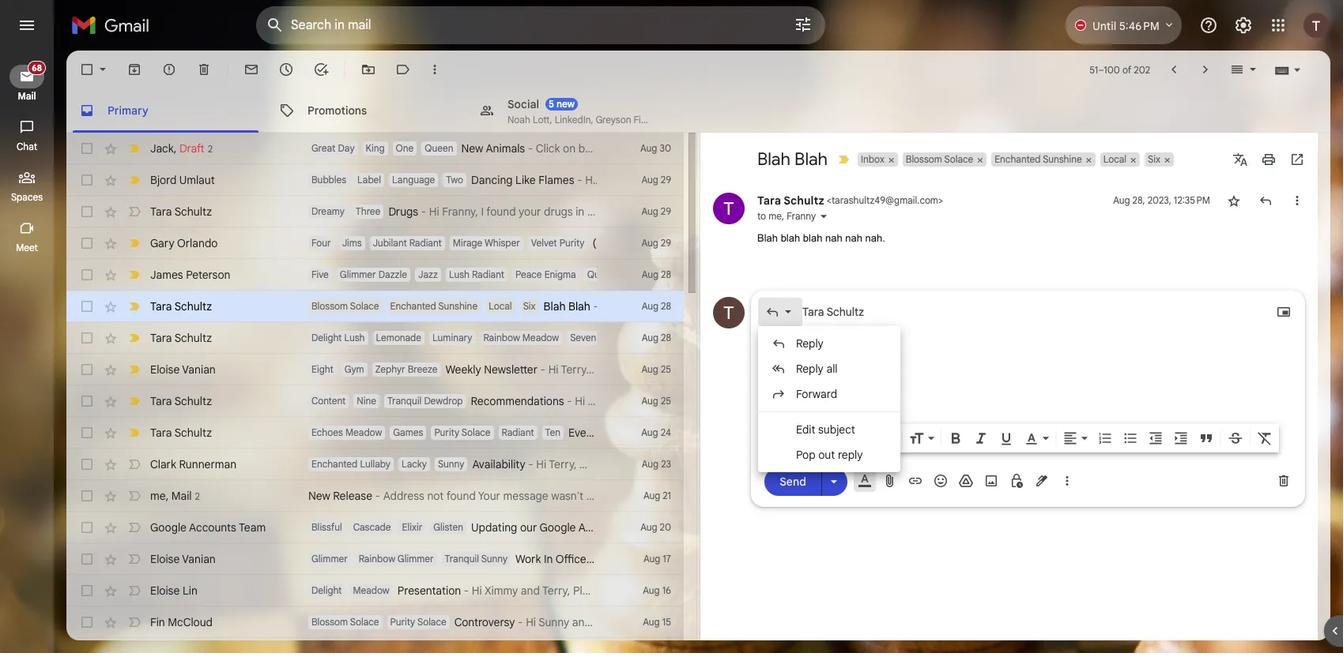 Task type: locate. For each thing, give the bounding box(es) containing it.
lush right jazz
[[449, 269, 470, 281]]

1 horizontal spatial mail
[[171, 489, 192, 503]]

0 vertical spatial lush
[[449, 269, 470, 281]]

0 vertical spatial 25
[[661, 364, 671, 375]]

everything worked out!
[[568, 426, 684, 440]]

important because you marked it as important. switch for recommendations
[[126, 394, 142, 409]]

google down me , mail 2
[[150, 521, 187, 535]]

drugs - hi franny, i found your drugs in the dresser?
[[388, 205, 651, 219]]

snooze image
[[278, 62, 294, 77]]

tranquil for work in office or home?
[[445, 553, 479, 565]]

1 vertical spatial aug 29
[[641, 206, 671, 217]]

3 not important switch from the top
[[126, 489, 142, 504]]

radiant up jazz
[[409, 237, 442, 249]]

, left draft
[[174, 141, 177, 155]]

1 vertical spatial tranquil
[[445, 553, 479, 565]]

mail inside mail heading
[[18, 90, 36, 102]]

1 horizontal spatial new
[[461, 142, 483, 156]]

0 vertical spatial me
[[769, 210, 782, 222]]

glimmer down blissful
[[311, 553, 348, 565]]

reply all
[[796, 362, 838, 376]]

lush up gym
[[344, 332, 365, 344]]

21
[[663, 490, 671, 502]]

bjord
[[150, 173, 177, 187]]

blah down show details icon
[[803, 232, 822, 244]]

1 28 from the top
[[661, 269, 671, 281]]

aug 28 inside tara schultz row
[[642, 332, 671, 344]]

1 reply from the top
[[796, 337, 824, 351]]

0 horizontal spatial mail
[[18, 90, 36, 102]]

enchanted up lemonade
[[390, 300, 436, 312]]

blah for blah blah -
[[544, 300, 566, 314]]

aug for availability
[[642, 459, 659, 470]]

gary
[[150, 236, 174, 251]]

mirage whisper
[[453, 237, 520, 249]]

tara schultz for recommendations
[[150, 394, 212, 409]]

aug for presentation
[[643, 585, 660, 597]]

1 aug 25 from the top
[[642, 364, 671, 375]]

rainbow for rainbow meadow
[[483, 332, 520, 344]]

1 vertical spatial me
[[150, 489, 166, 503]]

nah
[[825, 232, 842, 244], [845, 232, 862, 244]]

runnerman
[[179, 458, 236, 472]]

1 vertical spatial enchanted sunshine
[[390, 300, 478, 312]]

2 vertical spatial eloise
[[150, 584, 180, 598]]

1 vertical spatial 28
[[661, 300, 671, 312]]

0 horizontal spatial nah
[[825, 232, 842, 244]]

availability
[[472, 458, 525, 472]]

schultz inside row
[[174, 331, 212, 345]]

breeze
[[408, 364, 438, 375]]

2 vertical spatial enchanted
[[311, 459, 358, 470]]

29
[[661, 174, 671, 186], [661, 206, 671, 217], [661, 237, 671, 249]]

0 horizontal spatial me
[[150, 489, 166, 503]]

send
[[780, 475, 806, 489]]

2 horizontal spatial ,
[[782, 210, 784, 222]]

1 aug 28 from the top
[[642, 269, 671, 281]]

rainbow
[[483, 332, 520, 344], [359, 553, 395, 565]]

6 row from the top
[[66, 354, 684, 386]]

Not starred checkbox
[[1226, 193, 1242, 209]]

1 vanian from the top
[[182, 363, 216, 377]]

1 vertical spatial sunny
[[481, 553, 508, 565]]

3 aug 29 from the top
[[641, 237, 671, 249]]

edit subject
[[796, 423, 855, 437]]

0 horizontal spatial new
[[308, 489, 330, 504]]

4 important because you marked it as important. switch from the top
[[126, 267, 142, 283]]

9 row from the top
[[66, 449, 684, 481]]

google right 'our'
[[540, 521, 576, 535]]

0 horizontal spatial enchanted sunshine
[[390, 300, 478, 312]]

bold ‪(⌘b)‬ image
[[948, 431, 964, 447]]

0 horizontal spatial google
[[150, 521, 187, 535]]

glimmer dazzle
[[340, 269, 407, 281]]

dancing like flames -
[[471, 173, 585, 187]]

tara schultz for drugs
[[150, 205, 212, 219]]

aug 28 inside the james peterson row
[[642, 269, 671, 281]]

51
[[1090, 64, 1098, 75]]

0 horizontal spatial 2
[[195, 491, 200, 502]]

rainbow up weekly newsletter -
[[483, 332, 520, 344]]

jubilant
[[373, 237, 407, 249]]

2 aug 29 from the top
[[641, 206, 671, 217]]

1 vertical spatial reply
[[796, 362, 824, 376]]

enchanted right blossom solace button in the top right of the page
[[995, 153, 1041, 165]]

mail down clark runnerman
[[171, 489, 192, 503]]

2 inside "jack , draft 2"
[[208, 143, 213, 155]]

important because you marked it as important. switch for new animals
[[126, 141, 142, 157]]

strikethrough ‪(⌘⇧x)‬ image
[[1228, 431, 1243, 447]]

older image
[[1198, 62, 1213, 77]]

aug for dancing like flames
[[641, 174, 658, 186]]

eloise for weekly
[[150, 363, 180, 377]]

eloise
[[150, 363, 180, 377], [150, 553, 180, 567], [150, 584, 180, 598]]

0 horizontal spatial lush
[[344, 332, 365, 344]]

purity solace down presentation
[[390, 617, 446, 628]]

2 vanian from the top
[[182, 553, 216, 567]]

2 nah from the left
[[845, 232, 862, 244]]

1 google from the left
[[150, 521, 187, 535]]

tara for tara schultz row
[[150, 331, 172, 345]]

28 for peace enigma
[[661, 269, 671, 281]]

tara schultz
[[150, 205, 212, 219], [150, 300, 212, 314], [802, 305, 864, 319], [150, 331, 212, 345], [150, 394, 212, 409], [150, 426, 212, 440]]

28,
[[1132, 194, 1145, 206]]

blah down enigma
[[544, 300, 566, 314]]

new
[[461, 142, 483, 156], [308, 489, 330, 504]]

indent more ‪(⌘])‬ image
[[1173, 431, 1189, 447]]

jims
[[342, 237, 362, 249]]

None checkbox
[[79, 520, 95, 536], [79, 583, 95, 599], [79, 520, 95, 536], [79, 583, 95, 599]]

tara
[[757, 194, 781, 208], [150, 205, 172, 219], [150, 300, 172, 314], [802, 305, 824, 319], [150, 331, 172, 345], [150, 394, 172, 409], [150, 426, 172, 440]]

enchanted down echoes
[[311, 459, 358, 470]]

blossom for controversy -
[[311, 617, 348, 628]]

16
[[662, 585, 671, 597]]

, for new animals
[[174, 141, 177, 155]]

25 for weekly newsletter -
[[661, 364, 671, 375]]

glimmer inside the james peterson row
[[340, 269, 376, 281]]

2 google from the left
[[540, 521, 576, 535]]

tab list
[[66, 89, 1330, 133]]

1 horizontal spatial google
[[540, 521, 576, 535]]

2 vertical spatial 28
[[661, 332, 671, 344]]

0 vertical spatial enchanted sunshine
[[995, 153, 1082, 165]]

2 vertical spatial not important switch
[[126, 489, 142, 504]]

0 horizontal spatial sunshine
[[438, 300, 478, 312]]

aug inside the james peterson row
[[642, 269, 659, 281]]

2 vertical spatial meadow
[[353, 585, 390, 597]]

2 aug 25 from the top
[[642, 395, 671, 407]]

radiant
[[409, 237, 442, 249], [472, 269, 504, 281], [502, 427, 534, 439]]

aug for recommendations
[[642, 395, 658, 407]]

3 eloise from the top
[[150, 584, 180, 598]]

1 vertical spatial 25
[[661, 395, 671, 407]]

1 horizontal spatial ,
[[174, 141, 177, 155]]

1 vertical spatial aug 28
[[642, 300, 671, 312]]

insert files using drive image
[[958, 474, 974, 489]]

0 vertical spatial aug 25
[[642, 364, 671, 375]]

of
[[1122, 64, 1131, 75]]

meadow left seven
[[522, 332, 559, 344]]

1 horizontal spatial purity
[[434, 427, 459, 439]]

1 delight from the top
[[311, 332, 342, 344]]

settings image
[[1234, 16, 1253, 35]]

1 eloise vanian from the top
[[150, 363, 216, 377]]

radiant down recommendations
[[502, 427, 534, 439]]

2 horizontal spatial purity
[[559, 237, 585, 249]]

account
[[578, 521, 620, 535]]

2 important because you marked it as important. switch from the top
[[126, 172, 142, 188]]

clark
[[150, 458, 176, 472]]

202
[[1134, 64, 1150, 75]]

six right local button
[[1148, 153, 1160, 165]]

tranquil down the zephyr breeze
[[387, 395, 422, 407]]

new release -
[[308, 489, 383, 504]]

sunshine left local button
[[1043, 153, 1082, 165]]

local up rainbow meadow
[[489, 300, 512, 312]]

eloise vanian for work in office or home?
[[150, 553, 216, 567]]

1 eloise from the top
[[150, 363, 180, 377]]

1 vertical spatial aug 25
[[642, 395, 671, 407]]

solace up availability
[[462, 427, 491, 439]]

1 vertical spatial eloise
[[150, 553, 180, 567]]

nah down show details icon
[[825, 232, 842, 244]]

0 vertical spatial blossom
[[906, 153, 942, 165]]

blah up to
[[757, 149, 790, 170]]

sunshine inside row
[[438, 300, 478, 312]]

2 delight from the top
[[311, 585, 342, 597]]

schultz
[[784, 194, 824, 208], [174, 205, 212, 219], [174, 300, 212, 314], [827, 305, 864, 319], [174, 331, 212, 345], [174, 394, 212, 409], [174, 426, 212, 440]]

reply image
[[771, 336, 787, 352]]

numbered list ‪(⌘⇧7)‬ image
[[1097, 431, 1113, 447]]

1 horizontal spatial enchanted sunshine
[[995, 153, 1082, 165]]

purity down presentation
[[390, 617, 415, 628]]

0 vertical spatial mail
[[18, 90, 36, 102]]

1 row from the top
[[66, 133, 684, 164]]

9 important because you marked it as important. switch from the top
[[126, 425, 142, 441]]

8 important because you marked it as important. switch from the top
[[126, 394, 142, 409]]

aug 29 up subject)
[[641, 206, 671, 217]]

more send options image
[[826, 474, 842, 490]]

1 vertical spatial blossom solace
[[311, 300, 379, 312]]

radiant inside the james peterson row
[[472, 269, 504, 281]]

aug 28, 2023, 12:35 pm
[[1113, 194, 1210, 206]]

glimmer down "jims"
[[340, 269, 376, 281]]

king
[[366, 142, 385, 154]]

discard draft ‪(⌘⇧d)‬ image
[[1276, 474, 1292, 489]]

2 not important switch from the top
[[126, 457, 142, 473]]

2 28 from the top
[[661, 300, 671, 312]]

3 29 from the top
[[661, 237, 671, 249]]

, down clark
[[166, 489, 169, 503]]

solace down glimmer dazzle
[[350, 300, 379, 312]]

1 vertical spatial radiant
[[472, 269, 504, 281]]

2 29 from the top
[[661, 206, 671, 217]]

new up blissful
[[308, 489, 330, 504]]

1 vertical spatial sunshine
[[438, 300, 478, 312]]

reply for reply all
[[796, 362, 824, 376]]

- right "newsletter"
[[540, 363, 546, 377]]

1 vertical spatial enchanted
[[390, 300, 436, 312]]

0 vertical spatial local
[[1103, 153, 1127, 165]]

2 inside me , mail 2
[[195, 491, 200, 502]]

0 vertical spatial vanian
[[182, 363, 216, 377]]

2 vertical spatial 29
[[661, 237, 671, 249]]

blah up seven
[[568, 300, 590, 314]]

purity down dewdrop
[[434, 427, 459, 439]]

2 vertical spatial aug 28
[[642, 332, 671, 344]]

important because you marked it as important. switch for weekly newsletter
[[126, 362, 142, 378]]

13 row from the top
[[66, 576, 684, 607]]

me , mail 2
[[150, 489, 200, 503]]

newsletter
[[484, 363, 538, 377]]

purity right velvet
[[559, 237, 585, 249]]

1 important because you marked it as important. switch from the top
[[126, 141, 142, 157]]

tranquil for recommendations
[[387, 395, 422, 407]]

1 blah from the left
[[781, 232, 800, 244]]

ten
[[545, 427, 560, 439]]

5 new
[[549, 98, 575, 109]]

2 for mail
[[195, 491, 200, 502]]

glisten
[[433, 522, 463, 534]]

underline ‪(⌘u)‬ image
[[998, 432, 1014, 447]]

meadow down rainbow glimmer
[[353, 585, 390, 597]]

2 row from the top
[[66, 164, 684, 196]]

0 vertical spatial enchanted
[[995, 153, 1041, 165]]

aug 28 inside row
[[642, 300, 671, 312]]

tara schultz cell
[[757, 194, 943, 208]]

six down "peace"
[[523, 300, 536, 312]]

meadow for rainbow meadow
[[522, 332, 559, 344]]

1 29 from the top
[[661, 174, 671, 186]]

1 vertical spatial new
[[308, 489, 330, 504]]

reply all image
[[771, 361, 787, 377]]

1 vertical spatial blossom
[[311, 300, 348, 312]]

spaces
[[11, 191, 43, 203]]

3 important because you marked it as important. switch from the top
[[126, 236, 142, 251]]

aug 29 for dancing like flames -
[[641, 174, 671, 186]]

, left franny
[[782, 210, 784, 222]]

aug 20
[[640, 522, 671, 534]]

not important switch
[[126, 204, 142, 220], [126, 457, 142, 473], [126, 489, 142, 504]]

important because you marked it as important. switch for dancing like flames
[[126, 172, 142, 188]]

1 vertical spatial lush
[[344, 332, 365, 344]]

- up everything
[[567, 394, 572, 409]]

2 eloise vanian from the top
[[150, 553, 216, 567]]

0 vertical spatial blossom solace
[[906, 153, 973, 165]]

29 right dresser?
[[661, 206, 671, 217]]

0 vertical spatial aug 29
[[641, 174, 671, 186]]

0 vertical spatial delight
[[311, 332, 342, 344]]

delight inside row
[[311, 585, 342, 597]]

aug for weekly newsletter
[[642, 364, 658, 375]]

1 vertical spatial vanian
[[182, 553, 216, 567]]

3 28 from the top
[[661, 332, 671, 344]]

aug 29 down dresser?
[[641, 237, 671, 249]]

meadow down nine
[[345, 427, 382, 439]]

1 horizontal spatial rainbow
[[483, 332, 520, 344]]

0 vertical spatial 2
[[208, 143, 213, 155]]

1 vertical spatial not important switch
[[126, 457, 142, 473]]

sunshine up luminary in the left of the page
[[438, 300, 478, 312]]

purity solace
[[434, 427, 491, 439], [390, 617, 446, 628]]

15 row from the top
[[66, 639, 684, 654]]

aug 29 down aug 30
[[641, 174, 671, 186]]

delight for delight
[[311, 585, 342, 597]]

archive image
[[126, 62, 142, 77]]

tranquil down glisten
[[445, 553, 479, 565]]

enchanted sunshine button
[[991, 153, 1084, 167]]

aug inside tara schultz row
[[642, 332, 659, 344]]

solace
[[944, 153, 973, 165], [350, 300, 379, 312], [462, 427, 491, 439], [350, 617, 379, 628], [417, 617, 446, 628]]

pop
[[796, 448, 815, 462]]

enchanted
[[995, 153, 1041, 165], [390, 300, 436, 312], [311, 459, 358, 470]]

1 horizontal spatial six
[[1148, 153, 1160, 165]]

1 vertical spatial delight
[[311, 585, 342, 597]]

10 row from the top
[[66, 481, 684, 512]]

delight up "eight"
[[311, 332, 342, 344]]

solace inside button
[[944, 153, 973, 165]]

2 vertical spatial aug 29
[[641, 237, 671, 249]]

me right to
[[769, 210, 782, 222]]

aug 25 for recommendations -
[[642, 395, 671, 407]]

navigation
[[0, 51, 55, 654]]

3 aug 28 from the top
[[642, 332, 671, 344]]

1 vertical spatial local
[[489, 300, 512, 312]]

nah left nah. at the top right of the page
[[845, 232, 862, 244]]

radiant down mirage whisper
[[472, 269, 504, 281]]

echoes meadow
[[311, 427, 382, 439]]

delight for delight lush
[[311, 332, 342, 344]]

tara for fifth row
[[150, 300, 172, 314]]

blah up <
[[795, 149, 828, 170]]

aug inside cell
[[1113, 194, 1130, 206]]

28 for seven
[[661, 332, 671, 344]]

availability -
[[472, 458, 536, 472]]

2 blah from the left
[[803, 232, 822, 244]]

1 vertical spatial meadow
[[345, 427, 382, 439]]

1 horizontal spatial lush
[[449, 269, 470, 281]]

1 25 from the top
[[661, 364, 671, 375]]

0 horizontal spatial rainbow
[[359, 553, 395, 565]]

2 vertical spatial ,
[[166, 489, 169, 503]]

blah
[[757, 149, 790, 170], [795, 149, 828, 170], [757, 232, 778, 244], [544, 300, 566, 314], [568, 300, 590, 314]]

1 horizontal spatial sunshine
[[1043, 153, 1082, 165]]

2 down clark runnerman
[[195, 491, 200, 502]]

delete image
[[196, 62, 212, 77]]

chat heading
[[0, 141, 54, 153]]

28 inside tara schultz row
[[661, 332, 671, 344]]

important because you marked it as important. switch
[[126, 141, 142, 157], [126, 172, 142, 188], [126, 236, 142, 251], [126, 267, 142, 283], [126, 299, 142, 315], [126, 330, 142, 346], [126, 362, 142, 378], [126, 394, 142, 409], [126, 425, 142, 441]]

radiant for lush radiant
[[472, 269, 504, 281]]

28
[[661, 269, 671, 281], [661, 300, 671, 312], [661, 332, 671, 344]]

enchanted lullaby
[[311, 459, 390, 470]]

recommendations -
[[471, 394, 575, 409]]

(no
[[592, 236, 609, 251]]

indent less ‪(⌘[)‬ image
[[1148, 431, 1164, 447]]

enchanted sunshine
[[995, 153, 1082, 165], [390, 300, 478, 312]]

fin
[[150, 616, 165, 630]]

0 vertical spatial not important switch
[[126, 204, 142, 220]]

enchanted sunshine left local button
[[995, 153, 1082, 165]]

local inside row
[[489, 300, 512, 312]]

0 vertical spatial aug 28
[[642, 269, 671, 281]]

local left six button
[[1103, 153, 1127, 165]]

social, 5 new messages, tab
[[466, 89, 666, 133]]

mail
[[18, 90, 36, 102], [171, 489, 192, 503]]

row containing bjord umlaut
[[66, 164, 684, 196]]

8 row from the top
[[66, 417, 684, 449]]

aug 29
[[641, 174, 671, 186], [641, 206, 671, 217], [641, 237, 671, 249]]

1 aug 29 from the top
[[641, 174, 671, 186]]

aug 28 for peace enigma
[[642, 269, 671, 281]]

0 vertical spatial 29
[[661, 174, 671, 186]]

1 horizontal spatial 2
[[208, 143, 213, 155]]

newer image
[[1166, 62, 1182, 77]]

local button
[[1100, 153, 1128, 167]]

1 vertical spatial ,
[[782, 210, 784, 222]]

mirage
[[453, 237, 482, 249]]

six inside row
[[523, 300, 536, 312]]

lush inside tara schultz row
[[344, 332, 365, 344]]

1 vertical spatial 2
[[195, 491, 200, 502]]

Search in mail text field
[[291, 17, 749, 33]]

reply up reply all
[[796, 337, 824, 351]]

0 vertical spatial ,
[[174, 141, 177, 155]]

content
[[311, 395, 346, 407]]

1 horizontal spatial enchanted
[[390, 300, 436, 312]]

mail down mail, 68 unread messages icon
[[18, 90, 36, 102]]

lush
[[449, 269, 470, 281], [344, 332, 365, 344]]

7 important because you marked it as important. switch from the top
[[126, 362, 142, 378]]

enchanted sunshine inside row
[[390, 300, 478, 312]]

glimmer for glimmer dazzle
[[340, 269, 376, 281]]

0 vertical spatial rainbow
[[483, 332, 520, 344]]

our
[[520, 521, 537, 535]]

elixir
[[402, 522, 422, 534]]

sunny
[[438, 459, 464, 470], [481, 553, 508, 565]]

bjord umlaut
[[150, 173, 215, 187]]

important because you marked it as important. switch for blah blah
[[126, 299, 142, 315]]

dazzle
[[378, 269, 407, 281]]

vanian for weekly newsletter
[[182, 363, 216, 377]]

1 horizontal spatial tranquil
[[445, 553, 479, 565]]

language
[[392, 174, 435, 186]]

3 row from the top
[[66, 196, 684, 228]]

row
[[66, 133, 684, 164], [66, 164, 684, 196], [66, 196, 684, 228], [66, 228, 684, 259], [66, 291, 684, 323], [66, 354, 684, 386], [66, 386, 684, 417], [66, 417, 684, 449], [66, 449, 684, 481], [66, 481, 684, 512], [66, 512, 701, 544], [66, 544, 684, 576], [66, 576, 684, 607], [66, 607, 684, 639], [66, 639, 684, 654]]

vanian for work in office or home?
[[182, 553, 216, 567]]

insert emoji ‪(⌘⇧2)‬ image
[[933, 474, 949, 489]]

me down clark
[[150, 489, 166, 503]]

<
[[827, 194, 832, 206]]

1 vertical spatial eloise vanian
[[150, 553, 216, 567]]

reply
[[796, 337, 824, 351], [796, 362, 824, 376]]

6 important because you marked it as important. switch from the top
[[126, 330, 142, 346]]

1 vertical spatial six
[[523, 300, 536, 312]]

blossom solace inside button
[[906, 153, 973, 165]]

0 vertical spatial 28
[[661, 269, 671, 281]]

0 vertical spatial reply
[[796, 337, 824, 351]]

2 aug 28 from the top
[[642, 300, 671, 312]]

purity
[[559, 237, 585, 249], [434, 427, 459, 439], [390, 617, 415, 628]]

sunny right lacky
[[438, 459, 464, 470]]

aug 25 for weekly newsletter -
[[642, 364, 671, 375]]

1 vertical spatial purity
[[434, 427, 459, 439]]

None checkbox
[[79, 552, 95, 568], [79, 615, 95, 631], [79, 552, 95, 568], [79, 615, 95, 631]]

rainbow inside tara schultz row
[[483, 332, 520, 344]]

1 vertical spatial rainbow
[[359, 553, 395, 565]]

lemonade
[[376, 332, 421, 344]]

eloise vanian for weekly newsletter
[[150, 363, 216, 377]]

row containing google accounts team
[[66, 512, 701, 544]]

tara schultz for blah blah
[[150, 300, 212, 314]]

1 horizontal spatial blah
[[803, 232, 822, 244]]

29 down 30
[[661, 174, 671, 186]]

solace left enchanted sunshine button
[[944, 153, 973, 165]]

1 not important switch from the top
[[126, 204, 142, 220]]

aug for everything worked out!
[[641, 427, 658, 439]]

2 reply from the top
[[796, 362, 824, 376]]

meadow inside tara schultz row
[[522, 332, 559, 344]]

reply left all in the bottom of the page
[[796, 362, 824, 376]]

1 vertical spatial 29
[[661, 206, 671, 217]]

0 vertical spatial sunshine
[[1043, 153, 1082, 165]]

11 row from the top
[[66, 512, 701, 544]]

rainbow down cascade
[[359, 553, 395, 565]]

blah down to
[[757, 232, 778, 244]]

blah down the to me , franny
[[781, 232, 800, 244]]

enchanted sunshine down jazz
[[390, 300, 478, 312]]

29 for dancing like flames -
[[661, 174, 671, 186]]

2 25 from the top
[[661, 395, 671, 407]]

promotions tab
[[266, 89, 466, 133]]

1 horizontal spatial local
[[1103, 153, 1127, 165]]

office
[[556, 553, 586, 567]]

great day
[[311, 142, 355, 154]]

rainbow inside row
[[359, 553, 395, 565]]

sunny down updating at the bottom of the page
[[481, 553, 508, 565]]

purity solace down dewdrop
[[434, 427, 491, 439]]

delight down blissful
[[311, 585, 342, 597]]

mail heading
[[0, 90, 54, 103]]

spaces heading
[[0, 191, 54, 204]]

14 row from the top
[[66, 607, 684, 639]]

4 row from the top
[[66, 228, 684, 259]]

2 right draft
[[208, 143, 213, 155]]

2 vertical spatial blossom
[[311, 617, 348, 628]]

blah blah
[[757, 149, 828, 170]]

28 inside the james peterson row
[[661, 269, 671, 281]]

nine
[[357, 395, 376, 407]]

delight inside tara schultz row
[[311, 332, 342, 344]]

blossom solace for blah blah -
[[311, 300, 379, 312]]

2 horizontal spatial enchanted
[[995, 153, 1041, 165]]

5 important because you marked it as important. switch from the top
[[126, 299, 142, 315]]

four
[[311, 237, 331, 249]]

tranquil
[[387, 395, 422, 407], [445, 553, 479, 565]]

0 vertical spatial eloise vanian
[[150, 363, 216, 377]]

0 horizontal spatial ,
[[166, 489, 169, 503]]

0 vertical spatial eloise
[[150, 363, 180, 377]]

29 right subject)
[[661, 237, 671, 249]]

new left animals
[[461, 142, 483, 156]]

0 vertical spatial six
[[1148, 153, 1160, 165]]

remove formatting ‪(⌘\)‬ image
[[1257, 431, 1273, 447]]



Task type: vqa. For each thing, say whether or not it's contained in the screenshot.


Task type: describe. For each thing, give the bounding box(es) containing it.
0 vertical spatial sunny
[[438, 459, 464, 470]]

tranquil sunny
[[445, 553, 508, 565]]

blah blah -
[[544, 300, 601, 314]]

0 vertical spatial purity
[[559, 237, 585, 249]]

dresser?
[[607, 205, 651, 219]]

blossom for blah blah -
[[311, 300, 348, 312]]

- down tranquil sunny
[[464, 584, 469, 598]]

20
[[660, 522, 671, 534]]

animals
[[486, 142, 525, 156]]

accounts
[[189, 521, 236, 535]]

blah for blah blah blah nah nah nah.
[[757, 232, 778, 244]]

policy
[[671, 521, 701, 535]]

aug 29 for drugs - hi franny, i found your drugs in the dresser?
[[641, 206, 671, 217]]

insert photo image
[[983, 474, 999, 489]]

1 vertical spatial purity solace
[[390, 617, 446, 628]]

luminary
[[432, 332, 472, 344]]

0 horizontal spatial enchanted
[[311, 459, 358, 470]]

solace down rainbow glimmer
[[350, 617, 379, 628]]

updating
[[471, 521, 517, 535]]

one
[[396, 142, 414, 154]]

attach files image
[[882, 474, 898, 489]]

weekly newsletter -
[[445, 363, 548, 377]]

local inside local button
[[1103, 153, 1127, 165]]

hi
[[429, 205, 439, 219]]

advanced search options image
[[787, 9, 819, 40]]

presentation
[[397, 584, 461, 598]]

aug 21
[[643, 490, 671, 502]]

glimmer down elixir
[[398, 553, 434, 565]]

to me , franny
[[757, 210, 816, 222]]

quote ‪(⌘⇧9)‬ image
[[1198, 431, 1214, 447]]

lush inside the james peterson row
[[449, 269, 470, 281]]

in
[[544, 553, 553, 567]]

rainbow meadow
[[483, 332, 559, 344]]

rainbow for rainbow glimmer
[[359, 553, 395, 565]]

work
[[516, 553, 541, 567]]

formatting options toolbar
[[764, 425, 1279, 453]]

jack , draft 2
[[150, 141, 213, 155]]

aug for new animals
[[640, 142, 657, 154]]

mark as unread image
[[243, 62, 259, 77]]

navigation containing mail
[[0, 51, 55, 654]]

promotions
[[308, 103, 367, 117]]

sunshine inside button
[[1043, 153, 1082, 165]]

row containing me
[[66, 481, 684, 512]]

inbox button
[[858, 153, 886, 167]]

nah.
[[865, 232, 885, 244]]

new for new animals -
[[461, 142, 483, 156]]

aug for controversy
[[643, 617, 660, 628]]

release
[[333, 489, 372, 504]]

1 nah from the left
[[825, 232, 842, 244]]

umlaut
[[179, 173, 215, 187]]

blah for blah blah
[[757, 149, 790, 170]]

not important switch for clark
[[126, 457, 142, 473]]

important because you marked it as important. switch for (no subject)
[[126, 236, 142, 251]]

queen
[[425, 142, 453, 154]]

12 row from the top
[[66, 544, 684, 576]]

updating our google account inactivity policy
[[471, 521, 701, 535]]

clark runnerman
[[150, 458, 236, 472]]

blossom inside button
[[906, 153, 942, 165]]

important because you marked it as important. switch for everything worked out!
[[126, 425, 142, 441]]

pop out reply
[[796, 448, 863, 462]]

home?
[[603, 553, 638, 567]]

fin mccloud
[[150, 616, 213, 630]]

tranquil dewdrop
[[387, 395, 463, 407]]

- right animals
[[528, 142, 533, 156]]

blossom solace for controversy -
[[311, 617, 379, 628]]

type of response image
[[764, 304, 780, 320]]

aug for updating our google account inactivity policy
[[640, 522, 657, 534]]

5
[[549, 98, 554, 109]]

recommendations
[[471, 394, 564, 409]]

tara for 8th row from the top of the blah blah main content
[[150, 426, 172, 440]]

me inside row
[[150, 489, 166, 503]]

glimmer for glimmer
[[311, 553, 348, 565]]

aug 28, 2023, 12:35 pm cell
[[1113, 193, 1210, 209]]

weekly
[[445, 363, 481, 377]]

enchanted inside button
[[995, 153, 1041, 165]]

two
[[446, 174, 463, 186]]

aug for blah blah
[[642, 300, 659, 312]]

primary
[[108, 103, 148, 117]]

add to tasks image
[[313, 62, 329, 77]]

new
[[556, 98, 575, 109]]

- left the hi
[[421, 205, 426, 219]]

cascade
[[353, 522, 391, 534]]

blah blah blah nah nah nah.
[[757, 232, 885, 244]]

eloise for presentation
[[150, 584, 180, 598]]

reply
[[838, 448, 863, 462]]

(no subject)
[[592, 236, 653, 251]]

tara schultz < tarashultz49@gmail.com >
[[757, 194, 943, 208]]

1 horizontal spatial sunny
[[481, 553, 508, 565]]

social
[[508, 97, 539, 111]]

select input tool image
[[1293, 64, 1302, 76]]

gmail image
[[71, 9, 157, 41]]

row containing eloise lin
[[66, 576, 684, 607]]

2 vertical spatial radiant
[[502, 427, 534, 439]]

james peterson
[[150, 268, 230, 282]]

main menu image
[[17, 16, 36, 35]]

zephyr breeze
[[375, 364, 438, 375]]

bubbles
[[311, 174, 346, 186]]

row containing clark runnerman
[[66, 449, 684, 481]]

work in office or home?
[[516, 553, 638, 567]]

important because you marked it as important. switch inside the james peterson row
[[126, 267, 142, 283]]

mail, 68 unread messages image
[[26, 65, 44, 80]]

solace down presentation
[[417, 617, 446, 628]]

tab list containing social
[[66, 89, 1330, 133]]

- right flames
[[577, 173, 582, 187]]

aug 28 for seven
[[642, 332, 671, 344]]

or
[[589, 553, 600, 567]]

aug 30
[[640, 142, 671, 154]]

row containing jack
[[66, 133, 684, 164]]

important because you marked it as important. switch inside tara schultz row
[[126, 330, 142, 346]]

tara schultz for everything worked out!
[[150, 426, 212, 440]]

reply for reply
[[796, 337, 824, 351]]

in
[[576, 205, 584, 219]]

- right availability
[[528, 458, 533, 472]]

aug for -
[[643, 490, 660, 502]]

25 for recommendations -
[[661, 395, 671, 407]]

, for -
[[166, 489, 169, 503]]

jack
[[150, 141, 174, 155]]

2 vertical spatial purity
[[390, 617, 415, 628]]

mail inside blah blah main content
[[171, 489, 192, 503]]

franny,
[[442, 205, 478, 219]]

- up seven
[[593, 300, 598, 314]]

- right the controversy
[[518, 616, 523, 630]]

not starred image
[[1226, 193, 1242, 209]]

primary tab
[[66, 89, 265, 133]]

italic ‪(⌘i)‬ image
[[973, 431, 989, 447]]

tarashultz49@gmail.com
[[832, 194, 938, 206]]

gary orlando
[[150, 236, 218, 251]]

radiant for jubilant radiant
[[409, 237, 442, 249]]

tara for 9th row from the bottom of the blah blah main content
[[150, 394, 172, 409]]

12:35 pm
[[1174, 194, 1210, 206]]

aug 24
[[641, 427, 671, 439]]

7 row from the top
[[66, 386, 684, 417]]

bulleted list ‪(⌘⇧8)‬ image
[[1123, 431, 1138, 447]]

aug for work in office or home?
[[643, 553, 660, 565]]

six button
[[1145, 153, 1162, 167]]

lacky
[[402, 459, 427, 470]]

2 for draft
[[208, 143, 213, 155]]

out
[[818, 448, 835, 462]]

Search in mail search field
[[256, 6, 825, 44]]

lin
[[183, 584, 197, 598]]

tara for third row from the top of the blah blah main content
[[150, 205, 172, 219]]

show details image
[[819, 212, 829, 221]]

report spam image
[[161, 62, 177, 77]]

forward image
[[771, 387, 787, 402]]

2 eloise from the top
[[150, 553, 180, 567]]

24
[[661, 427, 671, 439]]

insert link ‪(⌘k)‬ image
[[908, 474, 923, 489]]

aug 16
[[643, 585, 671, 597]]

worked
[[625, 426, 662, 440]]

redo ‪(⌘y)‬ image
[[796, 431, 812, 447]]

aug for drugs
[[641, 206, 658, 217]]

google accounts team
[[150, 521, 266, 535]]

new for new release -
[[308, 489, 330, 504]]

support image
[[1199, 16, 1218, 35]]

more options image
[[1062, 474, 1072, 489]]

drugs
[[388, 205, 418, 219]]

tara schultz row
[[66, 323, 684, 354]]

toggle split pane mode image
[[1229, 62, 1245, 77]]

row containing gary orlando
[[66, 228, 684, 259]]

insert signature image
[[1034, 474, 1050, 489]]

aug for (no subject)
[[641, 237, 658, 249]]

flames
[[539, 173, 574, 187]]

meadow for echoes meadow
[[345, 427, 382, 439]]

the
[[587, 205, 604, 219]]

Message Body text field
[[764, 333, 1292, 400]]

aug 23
[[642, 459, 671, 470]]

meet heading
[[0, 242, 54, 255]]

search in mail image
[[261, 11, 289, 40]]

toggle confidential mode image
[[1009, 474, 1025, 489]]

1 horizontal spatial me
[[769, 210, 782, 222]]

29 for drugs - hi franny, i found your drugs in the dresser?
[[661, 206, 671, 217]]

row containing fin mccloud
[[66, 607, 684, 639]]

presentation -
[[397, 584, 472, 598]]

orlando
[[177, 236, 218, 251]]

not important switch for tara
[[126, 204, 142, 220]]

six inside six button
[[1148, 153, 1160, 165]]

blah blah main content
[[66, 51, 1330, 654]]

meet
[[16, 242, 38, 254]]

label
[[357, 174, 381, 186]]

out!
[[665, 426, 684, 440]]

- right "release"
[[375, 489, 380, 504]]

blissful
[[311, 522, 342, 534]]

draft
[[179, 141, 204, 155]]

enchanted sunshine inside button
[[995, 153, 1082, 165]]

everything
[[568, 426, 622, 440]]

5 row from the top
[[66, 291, 684, 323]]

james peterson row
[[66, 259, 693, 291]]

to
[[757, 210, 766, 222]]

like
[[516, 173, 536, 187]]

28 inside row
[[661, 300, 671, 312]]

0 vertical spatial purity solace
[[434, 427, 491, 439]]



